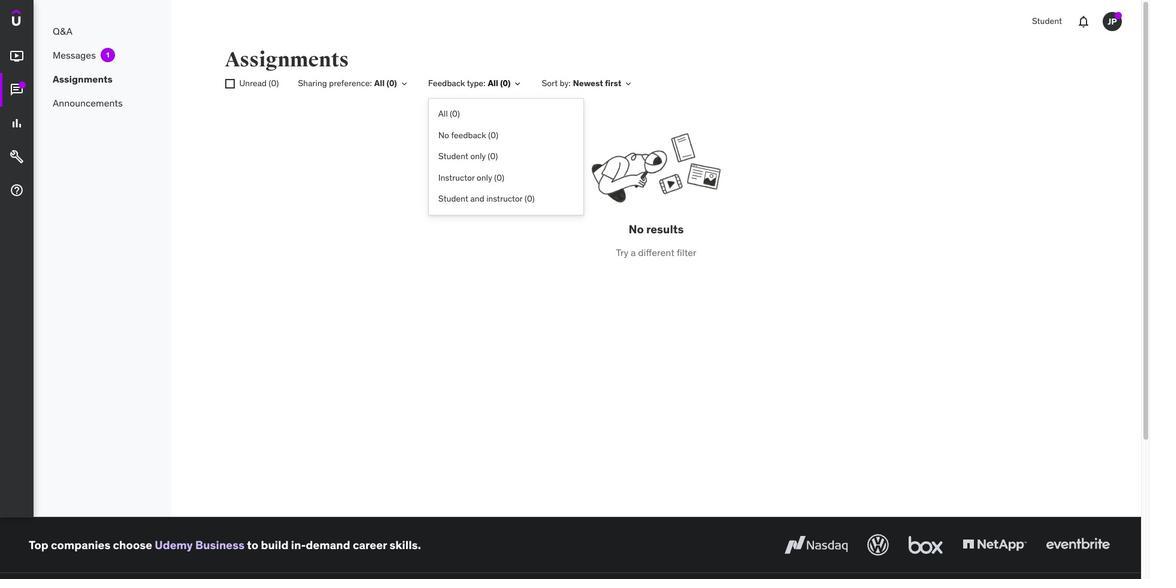 Task type: describe. For each thing, give the bounding box(es) containing it.
(0) down the no feedback (0) button
[[488, 151, 498, 162]]

eventbrite image
[[1043, 533, 1112, 559]]

3 medium image from the top
[[10, 183, 24, 198]]

unread
[[239, 78, 267, 89]]

different
[[638, 247, 674, 259]]

and
[[470, 194, 484, 204]]

a
[[631, 247, 636, 259]]

only for instructor
[[477, 172, 492, 183]]

build
[[261, 538, 289, 553]]

volkswagen image
[[865, 533, 891, 559]]

(0) right unread
[[269, 78, 279, 89]]

student for student
[[1032, 16, 1062, 26]]

business
[[195, 538, 244, 553]]

(0) right the instructor on the top left
[[525, 194, 535, 204]]

(0) right 'type:'
[[500, 78, 511, 89]]

netapp image
[[960, 533, 1029, 559]]

1 xsmall image from the left
[[624, 79, 633, 89]]

try a different filter
[[616, 247, 697, 259]]

student and instructor (0)
[[438, 194, 535, 204]]

sort
[[542, 78, 558, 89]]

no for no feedback (0)
[[438, 130, 449, 141]]

newest
[[573, 78, 603, 89]]

career
[[353, 538, 387, 553]]

instructor only (0)
[[438, 172, 504, 183]]

xsmall image for feedback type: all (0)
[[513, 79, 523, 89]]

all (0) button
[[429, 104, 583, 125]]

instructor
[[486, 194, 522, 204]]

1 horizontal spatial assignments
[[225, 47, 349, 72]]

sharing
[[298, 78, 327, 89]]

top companies choose udemy business to build in-demand career skills.
[[29, 538, 421, 553]]

messages
[[53, 49, 96, 61]]

preference:
[[329, 78, 372, 89]]

(0) inside button
[[488, 130, 498, 141]]

filter
[[677, 247, 697, 259]]

q&a link
[[34, 19, 171, 43]]

try
[[616, 247, 628, 259]]

sharing preference: all (0)
[[298, 78, 397, 89]]

(0) right preference:
[[387, 78, 397, 89]]

student for student and instructor (0)
[[438, 194, 468, 204]]

all (0)
[[438, 108, 460, 119]]

0 horizontal spatial assignments
[[53, 73, 113, 85]]

sort by: newest first
[[542, 78, 621, 89]]

instructor
[[438, 172, 475, 183]]



Task type: vqa. For each thing, say whether or not it's contained in the screenshot.
1st you from the right
no



Task type: locate. For each thing, give the bounding box(es) containing it.
2 vertical spatial medium image
[[10, 183, 24, 198]]

xsmall image
[[624, 79, 633, 89], [225, 79, 235, 89]]

1
[[106, 50, 109, 59]]

1 vertical spatial only
[[477, 172, 492, 183]]

all inside "all (0)" button
[[438, 108, 448, 119]]

in-
[[291, 538, 306, 553]]

all for sharing preference:
[[374, 78, 385, 89]]

0 vertical spatial student
[[1032, 16, 1062, 26]]

student for student only (0)
[[438, 151, 468, 162]]

2 horizontal spatial all
[[488, 78, 498, 89]]

jp
[[1108, 16, 1117, 27]]

instructor only (0) button
[[429, 168, 583, 189]]

assignments link
[[34, 67, 171, 91]]

only inside button
[[470, 151, 486, 162]]

announcements
[[53, 97, 123, 109]]

0 horizontal spatial xsmall image
[[225, 79, 235, 89]]

1 horizontal spatial all
[[438, 108, 448, 119]]

no inside button
[[438, 130, 449, 141]]

first
[[605, 78, 621, 89]]

only up student and instructor (0)
[[477, 172, 492, 183]]

announcements link
[[34, 91, 171, 115]]

xsmall image for sharing preference: all (0)
[[399, 79, 409, 89]]

feedback type: all (0)
[[428, 78, 511, 89]]

jp link
[[1098, 7, 1127, 36]]

all
[[374, 78, 385, 89], [488, 78, 498, 89], [438, 108, 448, 119]]

assignments
[[225, 47, 349, 72], [53, 73, 113, 85]]

all down feedback
[[438, 108, 448, 119]]

skills.
[[390, 538, 421, 553]]

udemy image
[[12, 10, 66, 30]]

2 medium image from the top
[[10, 150, 24, 164]]

xsmall image left "sort"
[[513, 79, 523, 89]]

student only (0)
[[438, 151, 498, 162]]

assignments up sharing
[[225, 47, 349, 72]]

all right 'type:'
[[488, 78, 498, 89]]

(0)
[[269, 78, 279, 89], [387, 78, 397, 89], [500, 78, 511, 89], [450, 108, 460, 119], [488, 130, 498, 141], [488, 151, 498, 162], [494, 172, 504, 183], [525, 194, 535, 204]]

nasdaq image
[[782, 533, 851, 559]]

feedback
[[451, 130, 486, 141]]

medium image
[[10, 83, 24, 97], [10, 116, 24, 131], [10, 183, 24, 198]]

unread (0)
[[239, 78, 279, 89]]

top
[[29, 538, 48, 553]]

1 vertical spatial medium image
[[10, 150, 24, 164]]

1 vertical spatial student
[[438, 151, 468, 162]]

no up the a
[[629, 222, 644, 237]]

no results
[[629, 222, 684, 237]]

0 horizontal spatial xsmall image
[[399, 79, 409, 89]]

by:
[[560, 78, 571, 89]]

no feedback (0) button
[[429, 125, 583, 146]]

box image
[[906, 533, 946, 559]]

1 horizontal spatial xsmall image
[[513, 79, 523, 89]]

only inside button
[[477, 172, 492, 183]]

medium image
[[10, 49, 24, 64], [10, 150, 24, 164]]

you have alerts image
[[1115, 12, 1122, 19]]

1 xsmall image from the left
[[399, 79, 409, 89]]

student link
[[1025, 7, 1069, 36]]

student only (0) button
[[429, 146, 583, 168]]

no
[[438, 130, 449, 141], [629, 222, 644, 237]]

0 vertical spatial no
[[438, 130, 449, 141]]

notifications image
[[1076, 14, 1091, 29]]

(0) down "all (0)" button
[[488, 130, 498, 141]]

only for student
[[470, 151, 486, 162]]

feedback
[[428, 78, 465, 89]]

xsmall image
[[399, 79, 409, 89], [513, 79, 523, 89]]

to
[[247, 538, 258, 553]]

results
[[646, 222, 684, 237]]

choose
[[113, 538, 152, 553]]

(0) inside button
[[494, 172, 504, 183]]

only up instructor only (0) at left top
[[470, 151, 486, 162]]

type:
[[467, 78, 485, 89]]

(0) down student only (0) button
[[494, 172, 504, 183]]

assignments up announcements
[[53, 73, 113, 85]]

0 vertical spatial medium image
[[10, 49, 24, 64]]

no for no results
[[629, 222, 644, 237]]

0 vertical spatial medium image
[[10, 83, 24, 97]]

q&a
[[53, 25, 72, 37]]

(0) up no feedback (0)
[[450, 108, 460, 119]]

0 vertical spatial only
[[470, 151, 486, 162]]

all for feedback type:
[[488, 78, 498, 89]]

demand
[[306, 538, 350, 553]]

1 horizontal spatial no
[[629, 222, 644, 237]]

1 vertical spatial medium image
[[10, 116, 24, 131]]

student down the instructor
[[438, 194, 468, 204]]

1 horizontal spatial xsmall image
[[624, 79, 633, 89]]

1 medium image from the top
[[10, 83, 24, 97]]

student up the instructor
[[438, 151, 468, 162]]

2 medium image from the top
[[10, 116, 24, 131]]

1 vertical spatial no
[[629, 222, 644, 237]]

no feedback (0)
[[438, 130, 498, 141]]

student left notifications image
[[1032, 16, 1062, 26]]

2 xsmall image from the left
[[513, 79, 523, 89]]

0 horizontal spatial no
[[438, 130, 449, 141]]

companies
[[51, 538, 110, 553]]

only
[[470, 151, 486, 162], [477, 172, 492, 183]]

all right preference:
[[374, 78, 385, 89]]

student
[[1032, 16, 1062, 26], [438, 151, 468, 162], [438, 194, 468, 204]]

xsmall image left unread
[[225, 79, 235, 89]]

0 horizontal spatial all
[[374, 78, 385, 89]]

xsmall image right first
[[624, 79, 633, 89]]

xsmall image left feedback
[[399, 79, 409, 89]]

1 medium image from the top
[[10, 49, 24, 64]]

2 vertical spatial student
[[438, 194, 468, 204]]

student and instructor (0) button
[[429, 189, 583, 210]]

2 xsmall image from the left
[[225, 79, 235, 89]]

no down all (0)
[[438, 130, 449, 141]]

udemy
[[155, 538, 193, 553]]

udemy business link
[[155, 538, 244, 553]]



